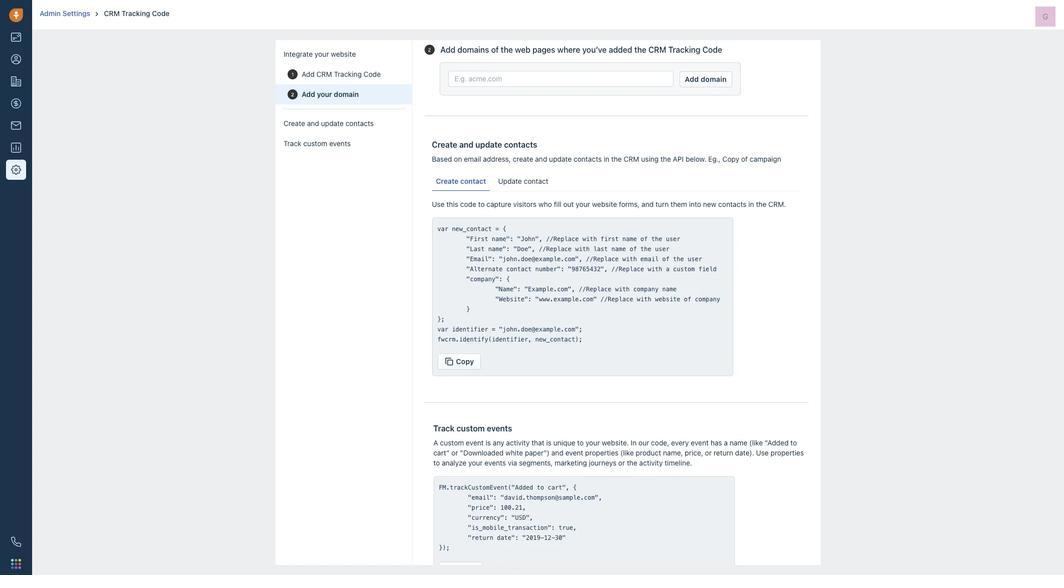 Task type: describe. For each thing, give the bounding box(es) containing it.
crm right added at top
[[649, 45, 667, 54]]

create
[[513, 155, 533, 163]]

1 vertical spatial events
[[487, 424, 512, 433]]

code,
[[651, 438, 670, 447]]

in
[[631, 438, 637, 447]]

add your domain
[[302, 90, 359, 98]]

use this code to capture visitors who fill out your website forms, and turn them into new contacts in the crm.
[[432, 200, 786, 208]]

contacts up out
[[574, 155, 602, 163]]

visitors
[[514, 200, 537, 208]]

every
[[671, 438, 689, 447]]

2 horizontal spatial event
[[691, 438, 709, 447]]

out
[[564, 200, 574, 208]]

your down "downloaded at the bottom left
[[469, 459, 483, 467]]

the inside the a custom event is any activity that is unique to your website. in our code, every event has a name (like "added to cart" or "downloaded white paper") and event properties (like product name, price, or return date). use properties to analyze your events via segments, marketing journeys or the activity timeline.
[[627, 459, 638, 467]]

0 horizontal spatial or
[[452, 448, 458, 457]]

a
[[724, 438, 728, 447]]

the left using
[[612, 155, 622, 163]]

update
[[498, 177, 522, 185]]

custom inside the a custom event is any activity that is unique to your website. in our code, every event has a name (like "added to cart" or "downloaded white paper") and event properties (like product name, price, or return date). use properties to analyze your events via segments, marketing journeys or the activity timeline.
[[440, 438, 464, 447]]

web
[[515, 45, 531, 54]]

admin
[[40, 9, 61, 18]]

code
[[460, 200, 477, 208]]

to right "added
[[791, 438, 797, 447]]

journeys
[[589, 459, 617, 467]]

settings
[[63, 9, 90, 18]]

your right integrate
[[315, 50, 329, 58]]

where
[[558, 45, 581, 54]]

0 vertical spatial create and update contacts
[[284, 119, 374, 128]]

you've
[[583, 45, 607, 54]]

marketing
[[555, 459, 587, 467]]

1 horizontal spatial or
[[619, 459, 625, 467]]

and inside the a custom event is any activity that is unique to your website. in our code, every event has a name (like "added to cart" or "downloaded white paper") and event properties (like product name, price, or return date). use properties to analyze your events via segments, marketing journeys or the activity timeline.
[[552, 448, 564, 457]]

"added
[[765, 438, 789, 447]]

2 is from the left
[[547, 438, 552, 447]]

eg.,
[[709, 155, 721, 163]]

segments,
[[519, 459, 553, 467]]

1 is from the left
[[486, 438, 491, 447]]

to right code
[[478, 200, 485, 208]]

1 vertical spatial 2
[[291, 91, 294, 97]]

add for add domains of the web pages where you've added the crm tracking code
[[441, 45, 456, 54]]

and up email
[[460, 140, 474, 149]]

0 vertical spatial create
[[284, 119, 305, 128]]

below.
[[686, 155, 707, 163]]

integrate
[[284, 50, 313, 58]]

added
[[609, 45, 633, 54]]

freshworks switcher image
[[11, 559, 21, 569]]

based on email address, create and update contacts in the crm using the api below. eg., copy of campaign
[[432, 155, 782, 163]]

via
[[508, 459, 517, 467]]

2 vertical spatial update
[[549, 155, 572, 163]]

domain inside button
[[701, 75, 727, 83]]

pages
[[533, 45, 556, 54]]

white
[[506, 448, 523, 457]]

update contact
[[498, 177, 549, 185]]

1 vertical spatial copy
[[456, 357, 474, 366]]

our
[[639, 438, 650, 447]]

1 vertical spatial create and update contacts
[[432, 140, 538, 149]]

paper")
[[525, 448, 550, 457]]

1 horizontal spatial website
[[592, 200, 617, 208]]

the right added at top
[[635, 45, 647, 54]]

your up the journeys in the right bottom of the page
[[586, 438, 600, 447]]

name
[[730, 438, 748, 447]]

contact for create contact
[[461, 177, 486, 185]]

0 vertical spatial events
[[329, 139, 351, 148]]

add domains of the web pages where you've added the crm tracking code
[[441, 45, 723, 54]]

campaign
[[750, 155, 782, 163]]

admin settings link
[[40, 9, 92, 18]]

2 horizontal spatial or
[[705, 448, 712, 457]]

to right 'unique' in the right of the page
[[578, 438, 584, 447]]

1 horizontal spatial (like
[[750, 438, 763, 447]]

2 horizontal spatial tracking
[[669, 45, 701, 54]]

analyze
[[442, 459, 467, 467]]

1 properties from the left
[[586, 448, 619, 457]]

them
[[671, 200, 687, 208]]

0 horizontal spatial in
[[604, 155, 610, 163]]

1 vertical spatial copy button
[[439, 562, 482, 575]]

the left api
[[661, 155, 671, 163]]

any
[[493, 438, 505, 447]]

crm left using
[[624, 155, 640, 163]]

that
[[532, 438, 545, 447]]

crm down integrate your website
[[317, 70, 332, 78]]

the left web
[[501, 45, 513, 54]]

a custom event is any activity that is unique to your website. in our code, every event has a name (like "added to cart" or "downloaded white paper") and event properties (like product name, price, or return date). use properties to analyze your events via segments, marketing journeys or the activity timeline.
[[434, 438, 804, 467]]

capture
[[487, 200, 512, 208]]



Task type: vqa. For each thing, say whether or not it's contained in the screenshot.
all
no



Task type: locate. For each thing, give the bounding box(es) containing it.
crm.
[[769, 200, 786, 208]]

1 vertical spatial track custom events
[[434, 424, 512, 433]]

0 horizontal spatial use
[[432, 200, 445, 208]]

2
[[428, 47, 431, 53], [291, 91, 294, 97]]

0 horizontal spatial track
[[284, 139, 302, 148]]

(like down in on the bottom right of page
[[621, 448, 634, 457]]

turn
[[656, 200, 669, 208]]

None text field
[[438, 224, 728, 345], [439, 483, 729, 553], [438, 224, 728, 345], [439, 483, 729, 553]]

based
[[432, 155, 452, 163]]

2 left domains
[[428, 47, 431, 53]]

integrate your website
[[284, 50, 356, 58]]

properties down "added
[[771, 448, 804, 457]]

is
[[486, 438, 491, 447], [547, 438, 552, 447]]

or
[[452, 448, 458, 457], [705, 448, 712, 457], [619, 459, 625, 467]]

1
[[292, 71, 294, 77]]

1 horizontal spatial domain
[[701, 75, 727, 83]]

contact up who
[[524, 177, 549, 185]]

on
[[454, 155, 462, 163]]

properties
[[586, 448, 619, 457], [771, 448, 804, 457]]

2 vertical spatial copy
[[458, 565, 476, 574]]

2 horizontal spatial update
[[549, 155, 572, 163]]

use inside the a custom event is any activity that is unique to your website. in our code, every event has a name (like "added to cart" or "downloaded white paper") and event properties (like product name, price, or return date). use properties to analyze your events via segments, marketing journeys or the activity timeline.
[[756, 448, 769, 457]]

2 horizontal spatial code
[[703, 45, 723, 54]]

0 horizontal spatial (like
[[621, 448, 634, 457]]

domains
[[458, 45, 489, 54]]

create for based on email address, create and update contacts in the crm using the api below. eg., copy of campaign
[[432, 140, 458, 149]]

your
[[315, 50, 329, 58], [317, 90, 332, 98], [576, 200, 590, 208], [586, 438, 600, 447], [469, 459, 483, 467]]

1 horizontal spatial of
[[742, 155, 748, 163]]

unique
[[554, 438, 576, 447]]

0 horizontal spatial event
[[466, 438, 484, 447]]

the
[[501, 45, 513, 54], [635, 45, 647, 54], [612, 155, 622, 163], [661, 155, 671, 163], [756, 200, 767, 208], [627, 459, 638, 467]]

a
[[434, 438, 438, 447]]

contacts up create
[[504, 140, 538, 149]]

add crm tracking code
[[302, 70, 381, 78]]

phone element
[[6, 532, 26, 552]]

create and update contacts
[[284, 119, 374, 128], [432, 140, 538, 149]]

1 horizontal spatial in
[[749, 200, 755, 208]]

track
[[284, 139, 302, 148], [434, 424, 455, 433]]

in left crm.
[[749, 200, 755, 208]]

1 vertical spatial domain
[[334, 90, 359, 98]]

website.
[[602, 438, 629, 447]]

1 vertical spatial of
[[742, 155, 748, 163]]

crm tracking code
[[104, 9, 170, 18]]

1 horizontal spatial activity
[[640, 459, 663, 467]]

0 horizontal spatial properties
[[586, 448, 619, 457]]

forms,
[[619, 200, 640, 208]]

0 vertical spatial tracking
[[122, 9, 150, 18]]

timeline.
[[665, 459, 692, 467]]

1 vertical spatial tracking
[[669, 45, 701, 54]]

1 horizontal spatial tracking
[[334, 70, 362, 78]]

your right out
[[576, 200, 590, 208]]

your down add crm tracking code
[[317, 90, 332, 98]]

1 horizontal spatial create and update contacts
[[432, 140, 538, 149]]

0 horizontal spatial website
[[331, 50, 356, 58]]

2 vertical spatial code
[[364, 70, 381, 78]]

website
[[331, 50, 356, 58], [592, 200, 617, 208]]

(like up date).
[[750, 438, 763, 447]]

2 contact from the left
[[524, 177, 549, 185]]

events up any
[[487, 424, 512, 433]]

0 vertical spatial website
[[331, 50, 356, 58]]

update
[[321, 119, 344, 128], [476, 140, 502, 149], [549, 155, 572, 163]]

contacts right 'new'
[[719, 200, 747, 208]]

0 vertical spatial (like
[[750, 438, 763, 447]]

2 vertical spatial events
[[485, 459, 506, 467]]

(like
[[750, 438, 763, 447], [621, 448, 634, 457]]

price,
[[685, 448, 704, 457]]

2 vertical spatial custom
[[440, 438, 464, 447]]

activity up white on the bottom left
[[506, 438, 530, 447]]

0 horizontal spatial 2
[[291, 91, 294, 97]]

fill
[[554, 200, 562, 208]]

create contact
[[436, 177, 486, 185]]

1 vertical spatial (like
[[621, 448, 634, 457]]

using
[[641, 155, 659, 163]]

0 vertical spatial track custom events
[[284, 139, 351, 148]]

and right create
[[535, 155, 547, 163]]

or down has
[[705, 448, 712, 457]]

activity down product on the right bottom of page
[[640, 459, 663, 467]]

"downloaded
[[460, 448, 504, 457]]

custom
[[304, 139, 328, 148], [457, 424, 485, 433], [440, 438, 464, 447]]

1 horizontal spatial event
[[566, 448, 584, 457]]

and left turn
[[642, 200, 654, 208]]

copy button
[[438, 354, 481, 370], [439, 562, 482, 575]]

0 vertical spatial in
[[604, 155, 610, 163]]

copy
[[723, 155, 740, 163], [456, 357, 474, 366], [458, 565, 476, 574]]

properties up the journeys in the right bottom of the page
[[586, 448, 619, 457]]

add for add crm tracking code
[[302, 70, 315, 78]]

0 vertical spatial activity
[[506, 438, 530, 447]]

0 vertical spatial 2
[[428, 47, 431, 53]]

who
[[539, 200, 552, 208]]

contact for update contact
[[524, 177, 549, 185]]

domain
[[701, 75, 727, 83], [334, 90, 359, 98]]

email
[[464, 155, 481, 163]]

0 horizontal spatial contact
[[461, 177, 486, 185]]

1 horizontal spatial is
[[547, 438, 552, 447]]

1 vertical spatial custom
[[457, 424, 485, 433]]

this
[[447, 200, 459, 208]]

the down product on the right bottom of page
[[627, 459, 638, 467]]

api
[[673, 155, 684, 163]]

0 vertical spatial code
[[152, 9, 170, 18]]

1 vertical spatial website
[[592, 200, 617, 208]]

0 vertical spatial copy
[[723, 155, 740, 163]]

add
[[441, 45, 456, 54], [302, 70, 315, 78], [685, 75, 699, 83], [302, 90, 315, 98]]

event
[[466, 438, 484, 447], [691, 438, 709, 447], [566, 448, 584, 457]]

use
[[432, 200, 445, 208], [756, 448, 769, 457]]

track custom events
[[284, 139, 351, 148], [434, 424, 512, 433]]

and
[[307, 119, 319, 128], [460, 140, 474, 149], [535, 155, 547, 163], [642, 200, 654, 208], [552, 448, 564, 457]]

1 horizontal spatial code
[[364, 70, 381, 78]]

or up 'analyze'
[[452, 448, 458, 457]]

contacts down add your domain
[[346, 119, 374, 128]]

update right create
[[549, 155, 572, 163]]

use left this
[[432, 200, 445, 208]]

1 vertical spatial in
[[749, 200, 755, 208]]

1 contact from the left
[[461, 177, 486, 185]]

event up marketing
[[566, 448, 584, 457]]

into
[[689, 200, 702, 208]]

create up based
[[432, 140, 458, 149]]

has
[[711, 438, 722, 447]]

add for add your domain
[[302, 90, 315, 98]]

add for add domain
[[685, 75, 699, 83]]

create and update contacts up email
[[432, 140, 538, 149]]

1 horizontal spatial properties
[[771, 448, 804, 457]]

create for update contact
[[436, 177, 459, 185]]

website left forms,
[[592, 200, 617, 208]]

1 vertical spatial create
[[432, 140, 458, 149]]

address,
[[483, 155, 511, 163]]

code
[[152, 9, 170, 18], [703, 45, 723, 54], [364, 70, 381, 78]]

add domain
[[685, 75, 727, 83]]

and down 'unique' in the right of the page
[[552, 448, 564, 457]]

0 horizontal spatial create and update contacts
[[284, 119, 374, 128]]

create and update contacts down add your domain
[[284, 119, 374, 128]]

events
[[329, 139, 351, 148], [487, 424, 512, 433], [485, 459, 506, 467]]

add domain button
[[680, 71, 732, 87]]

events down add your domain
[[329, 139, 351, 148]]

2 properties from the left
[[771, 448, 804, 457]]

0 horizontal spatial domain
[[334, 90, 359, 98]]

date).
[[736, 448, 755, 457]]

1 horizontal spatial contact
[[524, 177, 549, 185]]

0 horizontal spatial is
[[486, 438, 491, 447]]

1 horizontal spatial track
[[434, 424, 455, 433]]

create down based
[[436, 177, 459, 185]]

0 vertical spatial update
[[321, 119, 344, 128]]

of
[[491, 45, 499, 54], [742, 155, 748, 163]]

1 vertical spatial code
[[703, 45, 723, 54]]

0 horizontal spatial code
[[152, 9, 170, 18]]

return
[[714, 448, 734, 457]]

0 horizontal spatial activity
[[506, 438, 530, 447]]

of right domains
[[491, 45, 499, 54]]

2 vertical spatial create
[[436, 177, 459, 185]]

0 vertical spatial custom
[[304, 139, 328, 148]]

cart"
[[434, 448, 450, 457]]

of left campaign
[[742, 155, 748, 163]]

create down add your domain
[[284, 119, 305, 128]]

0 vertical spatial domain
[[701, 75, 727, 83]]

event up price,
[[691, 438, 709, 447]]

is left any
[[486, 438, 491, 447]]

events inside the a custom event is any activity that is unique to your website. in our code, every event has a name (like "added to cart" or "downloaded white paper") and event properties (like product name, price, or return date). use properties to analyze your events via segments, marketing journeys or the activity timeline.
[[485, 459, 506, 467]]

activity
[[506, 438, 530, 447], [640, 459, 663, 467]]

contact down email
[[461, 177, 486, 185]]

0 vertical spatial copy button
[[438, 354, 481, 370]]

tracking
[[122, 9, 150, 18], [669, 45, 701, 54], [334, 70, 362, 78]]

1 horizontal spatial track custom events
[[434, 424, 512, 433]]

0 horizontal spatial update
[[321, 119, 344, 128]]

events down "downloaded at the bottom left
[[485, 459, 506, 467]]

1 horizontal spatial update
[[476, 140, 502, 149]]

create
[[284, 119, 305, 128], [432, 140, 458, 149], [436, 177, 459, 185]]

update down add your domain
[[321, 119, 344, 128]]

1 vertical spatial use
[[756, 448, 769, 457]]

or right the journeys in the right bottom of the page
[[619, 459, 625, 467]]

in left using
[[604, 155, 610, 163]]

0 horizontal spatial track custom events
[[284, 139, 351, 148]]

use down "added
[[756, 448, 769, 457]]

0 horizontal spatial tracking
[[122, 9, 150, 18]]

2 down 1 on the left of the page
[[291, 91, 294, 97]]

1 horizontal spatial 2
[[428, 47, 431, 53]]

update up address,
[[476, 140, 502, 149]]

1 vertical spatial track
[[434, 424, 455, 433]]

event up "downloaded at the bottom left
[[466, 438, 484, 447]]

crm right settings at the top of the page
[[104, 9, 120, 18]]

name,
[[663, 448, 683, 457]]

the left crm.
[[756, 200, 767, 208]]

0 vertical spatial use
[[432, 200, 445, 208]]

contacts
[[346, 119, 374, 128], [504, 140, 538, 149], [574, 155, 602, 163], [719, 200, 747, 208]]

phone image
[[11, 537, 21, 547]]

add inside add domain button
[[685, 75, 699, 83]]

0 vertical spatial of
[[491, 45, 499, 54]]

in
[[604, 155, 610, 163], [749, 200, 755, 208]]

E.g. acme.com text field
[[448, 71, 674, 87]]

1 horizontal spatial use
[[756, 448, 769, 457]]

to
[[478, 200, 485, 208], [578, 438, 584, 447], [791, 438, 797, 447], [434, 459, 440, 467]]

0 horizontal spatial of
[[491, 45, 499, 54]]

2 vertical spatial tracking
[[334, 70, 362, 78]]

and down add your domain
[[307, 119, 319, 128]]

is right that
[[547, 438, 552, 447]]

website up add crm tracking code
[[331, 50, 356, 58]]

admin settings
[[40, 9, 90, 18]]

product
[[636, 448, 662, 457]]

0 vertical spatial track
[[284, 139, 302, 148]]

1 vertical spatial activity
[[640, 459, 663, 467]]

1 vertical spatial update
[[476, 140, 502, 149]]

crm
[[104, 9, 120, 18], [649, 45, 667, 54], [317, 70, 332, 78], [624, 155, 640, 163]]

new
[[703, 200, 717, 208]]

to down cart"
[[434, 459, 440, 467]]

contact
[[461, 177, 486, 185], [524, 177, 549, 185]]



